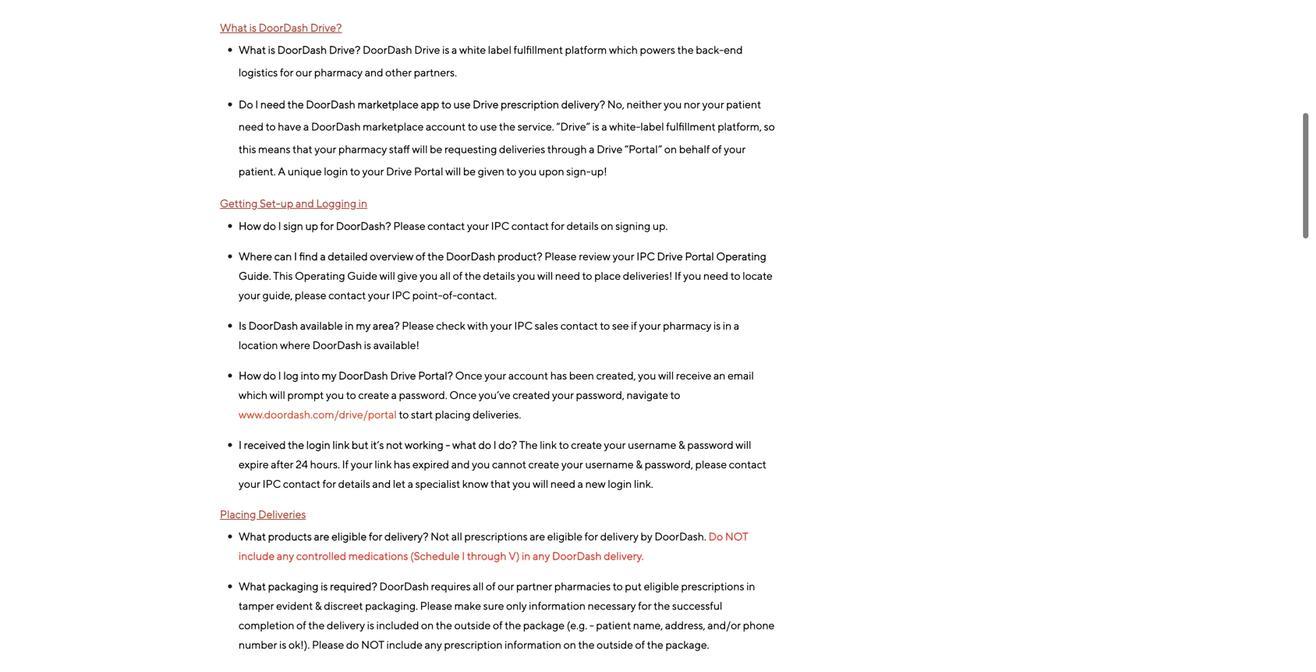 Task type: describe. For each thing, give the bounding box(es) containing it.
requires
[[431, 581, 471, 593]]

package
[[523, 620, 565, 632]]

sales
[[535, 319, 559, 332]]

1 horizontal spatial delivery?
[[562, 98, 606, 111]]

to up logging
[[350, 165, 360, 178]]

will up "navigate"
[[659, 369, 674, 382]]

the up 24
[[288, 439, 304, 452]]

put
[[625, 581, 642, 593]]

2 are from the left
[[530, 531, 546, 544]]

in up doordash?
[[359, 197, 368, 210]]

for down logging
[[320, 219, 334, 232]]

requesting
[[445, 143, 497, 156]]

on right included
[[421, 620, 434, 632]]

a up up!
[[589, 143, 595, 156]]

contact down 24
[[283, 478, 321, 491]]

what products are eligible for delivery? not all prescriptions are eligible for delivery by doordash.
[[239, 531, 709, 544]]

completion
[[239, 620, 295, 632]]

review
[[579, 250, 611, 263]]

pharmacies
[[555, 581, 611, 593]]

the link to create your username & password will expire after 24 hours. if your link has expired and you cannot create your username & password, please contact your ipc contact for details
[[239, 439, 769, 491]]

product?
[[498, 250, 543, 263]]

1 vertical spatial login
[[306, 439, 331, 452]]

pharmacy inside doordash drive is a white label fulfillment platform which powers the back-end logistics for our pharmacy and other partners.
[[314, 66, 363, 79]]

please inside . this operating guide will give you all of the details you will need to place deliveries! if you need to locate your guide, please contact your ipc point-of-contact.
[[295, 289, 327, 302]]

partners.
[[414, 66, 457, 79]]

not inside do not include any controlled medications (schedule i through v) in any doordash delivery.
[[726, 531, 749, 544]]

to down how do i log into my doordash drive portal? once your
[[346, 389, 356, 402]]

to down receive
[[671, 389, 681, 402]]

upon
[[539, 165, 565, 178]]

if
[[631, 319, 637, 332]]

for inside doordash drive is a white label fulfillment platform which powers the back-end logistics for our pharmacy and other partners.
[[280, 66, 294, 79]]

name,
[[633, 620, 663, 632]]

for up medications
[[369, 531, 383, 544]]

will right staff
[[412, 143, 428, 156]]

receive
[[676, 369, 712, 382]]

need up the have
[[261, 98, 286, 111]]

all for you
[[440, 269, 451, 282]]

on down (e.g.
[[564, 639, 576, 652]]

your up and let a specialist know that you will need a new login link.
[[562, 458, 584, 471]]

please up overview
[[394, 219, 426, 232]]

1 vertical spatial outside
[[597, 639, 634, 652]]

you inside 'the link to create your username & password will expire after 24 hours. if your link has expired and you cannot create your username & password, please contact your ipc contact for details'
[[472, 458, 490, 471]]

0 vertical spatial information
[[529, 600, 586, 613]]

discreet
[[324, 600, 363, 613]]

of inside . this operating guide will give you all of the details you will need to place deliveries! if you need to locate your guide, please contact your ipc point-of-contact.
[[453, 269, 463, 282]]

your up you've
[[485, 369, 507, 382]]

the up name,
[[654, 600, 670, 613]]

will down requesting
[[446, 165, 461, 178]]

0 horizontal spatial any
[[277, 550, 294, 563]]

2 vertical spatial create
[[529, 458, 560, 471]]

necessary
[[588, 600, 636, 613]]

given
[[478, 165, 505, 178]]

packaging.
[[365, 600, 418, 613]]

the up ok!).
[[309, 620, 325, 632]]

ipc inside 'ipc drive portal operating guide'
[[637, 250, 655, 263]]

overview
[[370, 250, 414, 263]]

patient inside the doordash requires all of our partner pharmacies to put eligible prescriptions in tamper evident & discreet packaging. please make sure only information necessary for the successful completion of the delivery is included on the outside of the package (e.g. - patient name, address, and/or phone number is ok!). please do not include any prescription information on the outside of the package.
[[596, 620, 631, 632]]

has inside 'the link to create your username & password will expire after 24 hours. if your link has expired and you cannot create your username & password, please contact your ipc contact for details'
[[394, 458, 411, 471]]

you up the point-
[[420, 269, 438, 282]]

1 horizontal spatial link
[[375, 458, 392, 471]]

0 vertical spatial once
[[455, 369, 483, 382]]

this
[[239, 143, 256, 156]]

included
[[377, 620, 419, 632]]

our inside doordash drive is a white label fulfillment platform which powers the back-end logistics for our pharmacy and other partners.
[[296, 66, 312, 79]]

your up new
[[604, 439, 626, 452]]

your up area?
[[368, 289, 390, 302]]

you down 'cannot'
[[513, 478, 531, 491]]

for down the upon
[[551, 219, 565, 232]]

your down the expire
[[239, 478, 261, 491]]

contact inside please check with your ipc sales contact to see if your pharmacy is in a location where doordash is available!
[[561, 319, 598, 332]]

deliveries
[[258, 508, 306, 521]]

see
[[612, 319, 629, 332]]

of-
[[443, 289, 457, 302]]

do right what
[[479, 439, 492, 452]]

your up doordash?
[[362, 165, 384, 178]]

guide inside 'ipc drive portal operating guide'
[[239, 269, 269, 282]]

your left "guide,"
[[239, 289, 261, 302]]

do i need the doordash marketplace app to use drive prescription delivery?
[[239, 98, 608, 111]]

ipc drive portal operating guide
[[239, 250, 769, 282]]

your up place
[[613, 250, 635, 263]]

drive up up!
[[597, 143, 623, 156]]

products
[[268, 531, 312, 544]]

0 horizontal spatial link
[[333, 439, 350, 452]]

0 vertical spatial drive?
[[310, 21, 342, 34]]

start
[[411, 408, 433, 421]]

find
[[299, 250, 318, 263]]

0 horizontal spatial delivery?
[[385, 531, 429, 544]]

a
[[278, 165, 286, 178]]

1 vertical spatial what is doordash drive?
[[239, 43, 361, 56]]

on inside no, neither you nor your patient need to have a doordash marketplace account to use the service. "drive" is a white-label fulfillment platform, so this means that your pharmacy staff will be requesting deliveries through a drive "portal" on behalf of your patient. a unique login to your drive portal will be given to you upon sign-up!
[[665, 143, 677, 156]]

delivery.
[[604, 550, 644, 563]]

use inside no, neither you nor your patient need to have a doordash marketplace account to use the service. "drive" is a white-label fulfillment platform, so this means that your pharmacy staff will be requesting deliveries through a drive "portal" on behalf of your patient. a unique login to your drive portal will be given to you upon sign-up!
[[480, 120, 497, 133]]

need left new
[[551, 478, 576, 491]]

new
[[586, 478, 606, 491]]

prompt
[[288, 389, 324, 402]]

you up "navigate"
[[638, 369, 657, 382]]

contact down the password
[[729, 458, 767, 471]]

have
[[278, 120, 301, 133]]

fulfillment inside doordash drive is a white label fulfillment platform which powers the back-end logistics for our pharmacy and other partners.
[[514, 43, 563, 56]]

prescription inside the doordash requires all of our partner pharmacies to put eligible prescriptions in tamper evident & discreet packaging. please make sure only information necessary for the successful completion of the delivery is included on the outside of the package (e.g. - patient name, address, and/or phone number is ok!). please do not include any prescription information on the outside of the package.
[[444, 639, 503, 652]]

www.doordash.com/drive/portal
[[239, 408, 397, 421]]

will down the
[[533, 478, 549, 491]]

all for not
[[452, 531, 463, 544]]

and/or
[[708, 620, 741, 632]]

password.
[[399, 389, 448, 402]]

required?
[[330, 581, 378, 593]]

0 vertical spatial my
[[356, 319, 371, 332]]

to left the start
[[399, 408, 409, 421]]

the down the requires
[[436, 620, 452, 632]]

do not include any controlled medications (schedule i through v) in any doordash delivery.
[[239, 531, 751, 563]]

account inside no, neither you nor your patient need to have a doordash marketplace account to use the service. "drive" is a white-label fulfillment platform, so this means that your pharmacy staff will be requesting deliveries through a drive "portal" on behalf of your patient. a unique login to your drive portal will be given to you upon sign-up!
[[426, 120, 466, 133]]

make
[[455, 600, 481, 613]]

how for how do i sign up for doordash? please contact your ipc contact for details on signing up.
[[239, 219, 261, 232]]

your down platform,
[[724, 143, 746, 156]]

you left nor
[[664, 98, 682, 111]]

logging
[[316, 197, 357, 210]]

up!
[[591, 165, 608, 178]]

need down review
[[556, 269, 581, 282]]

0 vertical spatial marketplace
[[358, 98, 419, 111]]

navigate
[[627, 389, 669, 402]]

i down logistics
[[255, 98, 258, 111]]

a right the have
[[304, 120, 309, 133]]

your right nor
[[703, 98, 725, 111]]

sure
[[484, 600, 504, 613]]

available!
[[374, 339, 420, 352]]

for inside 'the link to create your username & password will expire after 24 hours. if your link has expired and you cannot create your username & password, please contact your ipc contact for details'
[[323, 478, 336, 491]]

0 horizontal spatial -
[[446, 439, 451, 452]]

please inside please check with your ipc sales contact to see if your pharmacy is in a location where doordash is available!
[[402, 319, 434, 332]]

of up ok!).
[[297, 620, 306, 632]]

contact up product?
[[512, 219, 549, 232]]

partner
[[517, 581, 553, 593]]

contact up where can i find a detailed overview of the doordash product? please review your
[[428, 219, 465, 232]]

available
[[300, 319, 343, 332]]

has inside account has been created, you will receive an email which will prompt you to create a password. once you've created your password, navigate to www.doordash.com/drive/portal to start placing deliveries.
[[551, 369, 567, 382]]

where
[[280, 339, 310, 352]]

& inside the doordash requires all of our partner pharmacies to put eligible prescriptions in tamper evident & discreet packaging. please make sure only information necessary for the successful completion of the delivery is included on the outside of the package (e.g. - patient name, address, and/or phone number is ok!). please do not include any prescription information on the outside of the package.
[[315, 600, 322, 613]]

will down overview
[[380, 269, 395, 282]]

for up pharmacies
[[585, 531, 599, 544]]

ipc up product?
[[491, 219, 510, 232]]

to inside the doordash requires all of our partner pharmacies to put eligible prescriptions in tamper evident & discreet packaging. please make sure only information necessary for the successful completion of the delivery is included on the outside of the package (e.g. - patient name, address, and/or phone number is ok!). please do not include any prescription information on the outside of the package.
[[613, 581, 623, 593]]

portal?
[[418, 369, 453, 382]]

1 vertical spatial username
[[586, 458, 634, 471]]

1 horizontal spatial be
[[463, 165, 476, 178]]

pharmacy inside no, neither you nor your patient need to have a doordash marketplace account to use the service. "drive" is a white-label fulfillment platform, so this means that your pharmacy staff will be requesting deliveries through a drive "portal" on behalf of your patient. a unique login to your drive portal will be given to you upon sign-up!
[[339, 143, 387, 156]]

once inside account has been created, you will receive an email which will prompt you to create a password. once you've created your password, navigate to www.doordash.com/drive/portal to start placing deliveries.
[[450, 389, 477, 402]]

drive inside doordash drive is a white label fulfillment platform which powers the back-end logistics for our pharmacy and other partners.
[[415, 43, 440, 56]]

portal inside no, neither you nor your patient need to have a doordash marketplace account to use the service. "drive" is a white-label fulfillment platform, so this means that your pharmacy staff will be requesting deliveries through a drive "portal" on behalf of your patient. a unique login to your drive portal will be given to you upon sign-up!
[[414, 165, 444, 178]]

please inside 'the link to create your username & password will expire after 24 hours. if your link has expired and you cannot create your username & password, please contact your ipc contact for details'
[[696, 458, 727, 471]]

set-
[[260, 197, 281, 210]]

a right let
[[408, 478, 414, 491]]

i left log
[[278, 369, 281, 382]]

number
[[239, 639, 277, 652]]

v)
[[509, 550, 520, 563]]

2 horizontal spatial any
[[533, 550, 550, 563]]

marketplace inside no, neither you nor your patient need to have a doordash marketplace account to use the service. "drive" is a white-label fulfillment platform, so this means that your pharmacy staff will be requesting deliveries through a drive "portal" on behalf of your patient. a unique login to your drive portal will be given to you upon sign-up!
[[363, 120, 424, 133]]

please left review
[[545, 250, 577, 263]]

guide,
[[263, 289, 293, 302]]

drive up password.
[[390, 369, 416, 382]]

signing
[[616, 219, 651, 232]]

on left 'signing'
[[601, 219, 614, 232]]

1 horizontal spatial up
[[305, 219, 318, 232]]

not inside the doordash requires all of our partner pharmacies to put eligible prescriptions in tamper evident & discreet packaging. please make sure only information necessary for the successful completion of the delivery is included on the outside of the package (e.g. - patient name, address, and/or phone number is ok!). please do not include any prescription information on the outside of the package.
[[361, 639, 385, 652]]

doordash requires all of our partner pharmacies to put eligible prescriptions in tamper evident & discreet packaging. please make sure only information necessary for the successful completion of the delivery is included on the outside of the package (e.g. - patient name, address, and/or phone number is ok!). please do not include any prescription information on the outside of the package.
[[239, 581, 777, 652]]

and up sign
[[296, 197, 314, 210]]

you up www.doordash.com/drive/portal
[[326, 389, 344, 402]]

in inside do not include any controlled medications (schedule i through v) in any doordash delivery.
[[522, 550, 531, 563]]

you down deliveries
[[519, 165, 537, 178]]

app
[[421, 98, 440, 111]]

do for i
[[239, 98, 253, 111]]

drive down doordash drive is a white label fulfillment platform which powers the back-end logistics for our pharmacy and other partners.
[[473, 98, 499, 111]]

your down but on the bottom of page
[[351, 458, 373, 471]]

it's
[[371, 439, 384, 452]]

of up "sure"
[[486, 581, 496, 593]]

is inside doordash drive is a white label fulfillment platform which powers the back-end logistics for our pharmacy and other partners.
[[443, 43, 450, 56]]

0 vertical spatial &
[[679, 439, 686, 452]]

eligible inside the doordash requires all of our partner pharmacies to put eligible prescriptions in tamper evident & discreet packaging. please make sure only information necessary for the successful completion of the delivery is included on the outside of the package (e.g. - patient name, address, and/or phone number is ok!). please do not include any prescription information on the outside of the package.
[[644, 581, 679, 593]]

no,
[[608, 98, 625, 111]]

password
[[688, 439, 734, 452]]

a left "white-"
[[602, 120, 608, 133]]

.
[[269, 269, 271, 282]]

unique
[[288, 165, 322, 178]]

0 vertical spatial be
[[430, 143, 443, 156]]

please right ok!).
[[312, 639, 344, 652]]

the down the how do i sign up for doordash? please contact your ipc contact for details on signing up.
[[428, 250, 444, 263]]

i right can
[[294, 250, 297, 263]]

to right given
[[507, 165, 517, 178]]

let
[[393, 478, 406, 491]]

the down name,
[[647, 639, 664, 652]]

evident
[[276, 600, 313, 613]]

your up 'ipc drive portal operating guide'
[[467, 219, 489, 232]]

i left sign
[[278, 219, 281, 232]]

1 horizontal spatial delivery
[[601, 531, 639, 544]]

fulfillment inside no, neither you nor your patient need to have a doordash marketplace account to use the service. "drive" is a white-label fulfillment platform, so this means that your pharmacy staff will be requesting deliveries through a drive "portal" on behalf of your patient. a unique login to your drive portal will be given to you upon sign-up!
[[667, 120, 716, 133]]

i inside do not include any controlled medications (schedule i through v) in any doordash delivery.
[[462, 550, 465, 563]]

packaging
[[268, 581, 319, 593]]

i left 'do?'
[[494, 439, 497, 452]]

will down product?
[[538, 269, 553, 282]]

1 horizontal spatial eligible
[[548, 531, 583, 544]]

through inside do not include any controlled medications (schedule i through v) in any doordash delivery.
[[467, 550, 507, 563]]

your up unique
[[315, 143, 337, 156]]

a inside please check with your ipc sales contact to see if your pharmacy is in a location where doordash is available!
[[734, 319, 740, 332]]

will down log
[[270, 389, 285, 402]]

drive down staff
[[386, 165, 412, 178]]

1 horizontal spatial that
[[491, 478, 511, 491]]

created,
[[597, 369, 636, 382]]

2 vertical spatial login
[[608, 478, 632, 491]]

0 vertical spatial prescription
[[501, 98, 560, 111]]

for inside the doordash requires all of our partner pharmacies to put eligible prescriptions in tamper evident & discreet packaging. please make sure only information necessary for the successful completion of the delivery is included on the outside of the package (e.g. - patient name, address, and/or phone number is ok!). please do not include any prescription information on the outside of the package.
[[638, 600, 652, 613]]

account has been created, you will receive an email which will prompt you to create a password. once you've created your password, navigate to www.doordash.com/drive/portal to start placing deliveries.
[[239, 369, 757, 421]]

doordash.
[[655, 531, 707, 544]]

getting set-up and logging in
[[220, 197, 368, 210]]

to inside please check with your ipc sales contact to see if your pharmacy is in a location where doordash is available!
[[600, 319, 610, 332]]

is doordash available in my area?
[[239, 319, 402, 332]]

to left the have
[[266, 120, 276, 133]]

24
[[296, 458, 308, 471]]

ipc inside 'the link to create your username & password will expire after 24 hours. if your link has expired and you cannot create your username & password, please contact your ipc contact for details'
[[263, 478, 281, 491]]

1 horizontal spatial &
[[636, 458, 643, 471]]

and left let
[[373, 478, 391, 491]]

means
[[258, 143, 291, 156]]

the down only at the bottom left of the page
[[505, 620, 521, 632]]

up.
[[653, 219, 668, 232]]

do down the set-
[[263, 219, 276, 232]]

of down "sure"
[[493, 620, 503, 632]]

do left log
[[263, 369, 276, 382]]

and inside 'the link to create your username & password will expire after 24 hours. if your link has expired and you cannot create your username & password, please contact your ipc contact for details'
[[452, 458, 470, 471]]

pharmacy inside please check with your ipc sales contact to see if your pharmacy is in a location where doordash is available!
[[663, 319, 712, 332]]

give
[[398, 269, 418, 282]]

you down product?
[[518, 269, 536, 282]]

to inside 'the link to create your username & password will expire after 24 hours. if your link has expired and you cannot create your username & password, please contact your ipc contact for details'
[[559, 439, 569, 452]]

but
[[352, 439, 369, 452]]

to up requesting
[[468, 120, 478, 133]]



Task type: locate. For each thing, give the bounding box(es) containing it.
0 vertical spatial up
[[281, 197, 294, 210]]

0 horizontal spatial my
[[322, 369, 337, 382]]

1 horizontal spatial details
[[483, 269, 515, 282]]

1 vertical spatial details
[[483, 269, 515, 282]]

deliveries!
[[623, 269, 673, 282]]

1 vertical spatial use
[[480, 120, 497, 133]]

do?
[[499, 439, 517, 452]]

2 horizontal spatial link
[[540, 439, 557, 452]]

through inside no, neither you nor your patient need to have a doordash marketplace account to use the service. "drive" is a white-label fulfillment platform, so this means that your pharmacy staff will be requesting deliveries through a drive "portal" on behalf of your patient. a unique login to your drive portal will be given to you upon sign-up!
[[548, 143, 587, 156]]

2 horizontal spatial eligible
[[644, 581, 679, 593]]

back-
[[696, 43, 724, 56]]

"portal"
[[625, 143, 663, 156]]

a right 'find' on the left
[[320, 250, 326, 263]]

for down hours.
[[323, 478, 336, 491]]

login left link.
[[608, 478, 632, 491]]

a inside doordash drive is a white label fulfillment platform which powers the back-end logistics for our pharmacy and other partners.
[[452, 43, 457, 56]]

login right unique
[[324, 165, 348, 178]]

only
[[507, 600, 527, 613]]

0 vertical spatial outside
[[455, 620, 491, 632]]

1 horizontal spatial any
[[425, 639, 442, 652]]

the inside . this operating guide will give you all of the details you will need to place deliveries! if you need to locate your guide, please contact your ipc point-of-contact.
[[465, 269, 481, 282]]

1 horizontal spatial through
[[548, 143, 587, 156]]

in
[[359, 197, 368, 210], [345, 319, 354, 332], [723, 319, 732, 332], [522, 550, 531, 563], [747, 581, 756, 593]]

is
[[249, 21, 257, 34], [268, 43, 275, 56], [443, 43, 450, 56], [593, 120, 600, 133], [714, 319, 721, 332], [364, 339, 371, 352], [321, 581, 328, 593], [367, 620, 375, 632], [279, 639, 287, 652]]

1 vertical spatial fulfillment
[[667, 120, 716, 133]]

details down product?
[[483, 269, 515, 282]]

received
[[244, 439, 286, 452]]

contact
[[428, 219, 465, 232], [512, 219, 549, 232], [329, 289, 366, 302], [561, 319, 598, 332], [729, 458, 767, 471], [283, 478, 321, 491]]

not down included
[[361, 639, 385, 652]]

1 horizontal spatial use
[[480, 120, 497, 133]]

eligible up pharmacies
[[548, 531, 583, 544]]

please down the password
[[696, 458, 727, 471]]

white
[[460, 43, 486, 56]]

1 vertical spatial has
[[394, 458, 411, 471]]

need inside no, neither you nor your patient need to have a doordash marketplace account to use the service. "drive" is a white-label fulfillment platform, so this means that your pharmacy staff will be requesting deliveries through a drive "portal" on behalf of your patient. a unique login to your drive portal will be given to you upon sign-up!
[[239, 120, 264, 133]]

phone
[[743, 620, 775, 632]]

create inside account has been created, you will receive an email which will prompt you to create a password. once you've created your password, navigate to www.doordash.com/drive/portal to start placing deliveries.
[[358, 389, 389, 402]]

1 horizontal spatial account
[[509, 369, 549, 382]]

where
[[239, 250, 272, 263]]

1 horizontal spatial create
[[529, 458, 560, 471]]

for right logistics
[[280, 66, 294, 79]]

1 vertical spatial drive?
[[329, 43, 361, 56]]

username up new
[[586, 458, 634, 471]]

any inside the doordash requires all of our partner pharmacies to put eligible prescriptions in tamper evident & discreet packaging. please make sure only information necessary for the successful completion of the delivery is included on the outside of the package (e.g. - patient name, address, and/or phone number is ok!). please do not include any prescription information on the outside of the package.
[[425, 639, 442, 652]]

ipc down give
[[392, 289, 411, 302]]

0 horizontal spatial patient
[[596, 620, 631, 632]]

platform,
[[718, 120, 762, 133]]

0 vertical spatial include
[[239, 550, 275, 563]]

0 vertical spatial which
[[609, 43, 638, 56]]

doordash inside the doordash requires all of our partner pharmacies to put eligible prescriptions in tamper evident & discreet packaging. please make sure only information necessary for the successful completion of the delivery is included on the outside of the package (e.g. - patient name, address, and/or phone number is ok!). please do not include any prescription information on the outside of the package.
[[380, 581, 429, 593]]

patient down 'necessary'
[[596, 620, 631, 632]]

which inside doordash drive is a white label fulfillment platform which powers the back-end logistics for our pharmacy and other partners.
[[609, 43, 638, 56]]

1 vertical spatial be
[[463, 165, 476, 178]]

ipc inside . this operating guide will give you all of the details you will need to place deliveries! if you need to locate your guide, please contact your ipc point-of-contact.
[[392, 289, 411, 302]]

staff
[[389, 143, 410, 156]]

0 vertical spatial all
[[440, 269, 451, 282]]

(e.g.
[[567, 620, 588, 632]]

doordash inside no, neither you nor your patient need to have a doordash marketplace account to use the service. "drive" is a white-label fulfillment platform, so this means that your pharmacy staff will be requesting deliveries through a drive "portal" on behalf of your patient. a unique login to your drive portal will be given to you upon sign-up!
[[311, 120, 361, 133]]

create down how do i log into my doordash drive portal? once your
[[358, 389, 389, 402]]

1 horizontal spatial portal
[[685, 250, 715, 263]]

eligible
[[332, 531, 367, 544], [548, 531, 583, 544], [644, 581, 679, 593]]

not
[[386, 439, 403, 452]]

1 vertical spatial prescriptions
[[682, 581, 745, 593]]

prescriptions
[[465, 531, 528, 544], [682, 581, 745, 593]]

you've
[[479, 389, 511, 402]]

contact inside . this operating guide will give you all of the details you will need to place deliveries! if you need to locate your guide, please contact your ipc point-of-contact.
[[329, 289, 366, 302]]

0 horizontal spatial our
[[296, 66, 312, 79]]

0 horizontal spatial which
[[239, 389, 268, 402]]

pharmacy
[[314, 66, 363, 79], [339, 143, 387, 156], [663, 319, 712, 332]]

1 vertical spatial do
[[709, 531, 723, 544]]

the up the have
[[288, 98, 304, 111]]

the inside doordash drive is a white label fulfillment platform which powers the back-end logistics for our pharmacy and other partners.
[[678, 43, 694, 56]]

place
[[595, 269, 621, 282]]

is inside no, neither you nor your patient need to have a doordash marketplace account to use the service. "drive" is a white-label fulfillment platform, so this means that your pharmacy staff will be requesting deliveries through a drive "portal" on behalf of your patient. a unique login to your drive portal will be given to you upon sign-up!
[[593, 120, 600, 133]]

our up only at the bottom left of the page
[[498, 581, 514, 593]]

marketplace down other
[[358, 98, 419, 111]]

operating inside . this operating guide will give you all of the details you will need to place deliveries! if you need to locate your guide, please contact your ipc point-of-contact.
[[295, 269, 345, 282]]

1 horizontal spatial which
[[609, 43, 638, 56]]

& down what packaging is required?
[[315, 600, 322, 613]]

do
[[263, 219, 276, 232], [263, 369, 276, 382], [479, 439, 492, 452], [346, 639, 359, 652]]

how do i sign up for doordash? please contact your ipc contact for details on signing up.
[[239, 219, 668, 232]]

through down the "drive" at the left top
[[548, 143, 587, 156]]

1 vertical spatial prescription
[[444, 639, 503, 652]]

if inside . this operating guide will give you all of the details you will need to place deliveries! if you need to locate your guide, please contact your ipc point-of-contact.
[[675, 269, 682, 282]]

through down what products are eligible for delivery? not all prescriptions are eligible for delivery by doordash.
[[467, 550, 507, 563]]

2 guide from the left
[[347, 269, 378, 282]]

i
[[255, 98, 258, 111], [278, 219, 281, 232], [294, 250, 297, 263], [278, 369, 281, 382], [239, 439, 242, 452], [494, 439, 497, 452], [462, 550, 465, 563]]

1 vertical spatial once
[[450, 389, 477, 402]]

0 horizontal spatial not
[[361, 639, 385, 652]]

0 horizontal spatial account
[[426, 120, 466, 133]]

after
[[271, 458, 294, 471]]

that down 'cannot'
[[491, 478, 511, 491]]

if right deliveries!
[[675, 269, 682, 282]]

in inside the doordash requires all of our partner pharmacies to put eligible prescriptions in tamper evident & discreet packaging. please make sure only information necessary for the successful completion of the delivery is included on the outside of the package (e.g. - patient name, address, and/or phone number is ok!). please do not include any prescription information on the outside of the package.
[[747, 581, 756, 593]]

do down logistics
[[239, 98, 253, 111]]

1 vertical spatial create
[[571, 439, 602, 452]]

label inside doordash drive is a white label fulfillment platform which powers the back-end logistics for our pharmacy and other partners.
[[488, 43, 512, 56]]

1 vertical spatial not
[[361, 639, 385, 652]]

drive inside 'ipc drive portal operating guide'
[[657, 250, 683, 263]]

locate
[[743, 269, 773, 282]]

password, down created,
[[576, 389, 625, 402]]

are
[[314, 531, 330, 544], [530, 531, 546, 544]]

0 horizontal spatial do
[[239, 98, 253, 111]]

0 horizontal spatial create
[[358, 389, 389, 402]]

1 vertical spatial &
[[636, 458, 643, 471]]

0 horizontal spatial has
[[394, 458, 411, 471]]

- inside the doordash requires all of our partner pharmacies to put eligible prescriptions in tamper evident & discreet packaging. please make sure only information necessary for the successful completion of the delivery is included on the outside of the package (e.g. - patient name, address, and/or phone number is ok!). please do not include any prescription information on the outside of the package.
[[590, 620, 594, 632]]

1 guide from the left
[[239, 269, 269, 282]]

behalf
[[679, 143, 710, 156]]

service.
[[518, 120, 555, 133]]

check
[[436, 319, 466, 332]]

are up controlled
[[314, 531, 330, 544]]

if inside 'the link to create your username & password will expire after 24 hours. if your link has expired and you cannot create your username & password, please contact your ipc contact for details'
[[342, 458, 349, 471]]

how do i log into my doordash drive portal? once your
[[239, 369, 507, 382]]

has up let
[[394, 458, 411, 471]]

label inside no, neither you nor your patient need to have a doordash marketplace account to use the service. "drive" is a white-label fulfillment platform, so this means that your pharmacy staff will be requesting deliveries through a drive "portal" on behalf of your patient. a unique login to your drive portal will be given to you upon sign-up!
[[641, 120, 664, 133]]

drive up deliveries!
[[657, 250, 683, 263]]

1 vertical spatial patient
[[596, 620, 631, 632]]

1 are from the left
[[314, 531, 330, 544]]

need left locate
[[704, 269, 729, 282]]

guide inside . this operating guide will give you all of the details you will need to place deliveries! if you need to locate your guide, please contact your ipc point-of-contact.
[[347, 269, 378, 282]]

link.
[[634, 478, 654, 491]]

eligible up controlled
[[332, 531, 367, 544]]

2 how from the top
[[239, 369, 261, 382]]

guide down where
[[239, 269, 269, 282]]

please
[[394, 219, 426, 232], [545, 250, 577, 263], [402, 319, 434, 332], [420, 600, 453, 613], [312, 639, 344, 652]]

which left powers
[[609, 43, 638, 56]]

neither
[[627, 98, 662, 111]]

details inside 'the link to create your username & password will expire after 24 hours. if your link has expired and you cannot create your username & password, please contact your ipc contact for details'
[[338, 478, 370, 491]]

delivery up delivery.
[[601, 531, 639, 544]]

delivery? up the "drive" at the left top
[[562, 98, 606, 111]]

what is doordash drive?
[[220, 21, 342, 34], [239, 43, 361, 56]]

0 vertical spatial delivery?
[[562, 98, 606, 111]]

tamper
[[239, 600, 274, 613]]

the inside no, neither you nor your patient need to have a doordash marketplace account to use the service. "drive" is a white-label fulfillment platform, so this means that your pharmacy staff will be requesting deliveries through a drive "portal" on behalf of your patient. a unique login to your drive portal will be given to you upon sign-up!
[[499, 120, 516, 133]]

patient
[[727, 98, 762, 111], [596, 620, 631, 632]]

for up name,
[[638, 600, 652, 613]]

and inside doordash drive is a white label fulfillment platform which powers the back-end logistics for our pharmacy and other partners.
[[365, 66, 384, 79]]

information
[[529, 600, 586, 613], [505, 639, 562, 652]]

pharmacy left staff
[[339, 143, 387, 156]]

of up give
[[416, 250, 426, 263]]

please check with your ipc sales contact to see if your pharmacy is in a location where doordash is available!
[[239, 319, 742, 352]]

what
[[453, 439, 477, 452]]

delivery? left not on the left of page
[[385, 531, 429, 544]]

1 vertical spatial marketplace
[[363, 120, 424, 133]]

what packaging is required?
[[239, 581, 380, 593]]

delivery inside the doordash requires all of our partner pharmacies to put eligible prescriptions in tamper evident & discreet packaging. please make sure only information necessary for the successful completion of the delivery is included on the outside of the package (e.g. - patient name, address, and/or phone number is ok!). please do not include any prescription information on the outside of the package.
[[327, 620, 365, 632]]

medications
[[349, 550, 408, 563]]

contact.
[[457, 289, 497, 302]]

doordash?
[[336, 219, 391, 232]]

through
[[548, 143, 587, 156], [467, 550, 507, 563]]

doordash inside do not include any controlled medications (schedule i through v) in any doordash delivery.
[[552, 550, 602, 563]]

link
[[333, 439, 350, 452], [540, 439, 557, 452], [375, 458, 392, 471]]

0 vertical spatial details
[[567, 219, 599, 232]]

and down what
[[452, 458, 470, 471]]

www.doordash.com/drive/portal link
[[239, 408, 397, 421]]

not
[[431, 531, 450, 544]]

eligible right put
[[644, 581, 679, 593]]

of inside no, neither you nor your patient need to have a doordash marketplace account to use the service. "drive" is a white-label fulfillment platform, so this means that your pharmacy staff will be requesting deliveries through a drive "portal" on behalf of your patient. a unique login to your drive portal will be given to you upon sign-up!
[[712, 143, 722, 156]]

1 horizontal spatial label
[[641, 120, 664, 133]]

account inside account has been created, you will receive an email which will prompt you to create a password. once you've created your password, navigate to www.doordash.com/drive/portal to start placing deliveries.
[[509, 369, 549, 382]]

the up contact.
[[465, 269, 481, 282]]

username
[[628, 439, 677, 452], [586, 458, 634, 471]]

0 horizontal spatial up
[[281, 197, 294, 210]]

1 vertical spatial label
[[641, 120, 664, 133]]

operating inside 'ipc drive portal operating guide'
[[717, 250, 767, 263]]

. this operating guide will give you all of the details you will need to place deliveries! if you need to locate your guide, please contact your ipc point-of-contact.
[[239, 269, 775, 302]]

be
[[430, 143, 443, 156], [463, 165, 476, 178]]

other
[[386, 66, 412, 79]]

know
[[463, 478, 489, 491]]

drive?
[[310, 21, 342, 34], [329, 43, 361, 56]]

operating up locate
[[717, 250, 767, 263]]

created
[[513, 389, 550, 402]]

a left new
[[578, 478, 584, 491]]

all inside the doordash requires all of our partner pharmacies to put eligible prescriptions in tamper evident & discreet packaging. please make sure only information necessary for the successful completion of the delivery is included on the outside of the package (e.g. - patient name, address, and/or phone number is ok!). please do not include any prescription information on the outside of the package.
[[473, 581, 484, 593]]

sign
[[283, 219, 303, 232]]

will
[[412, 143, 428, 156], [446, 165, 461, 178], [380, 269, 395, 282], [538, 269, 553, 282], [659, 369, 674, 382], [270, 389, 285, 402], [736, 439, 752, 452], [533, 478, 549, 491]]

if
[[675, 269, 682, 282], [342, 458, 349, 471]]

you
[[664, 98, 682, 111], [519, 165, 537, 178], [420, 269, 438, 282], [518, 269, 536, 282], [684, 269, 702, 282], [638, 369, 657, 382], [326, 389, 344, 402], [472, 458, 490, 471], [513, 478, 531, 491]]

username up link.
[[628, 439, 677, 452]]

doordash inside doordash drive is a white label fulfillment platform which powers the back-end logistics for our pharmacy and other partners.
[[363, 43, 412, 56]]

ipc inside please check with your ipc sales contact to see if your pharmacy is in a location where doordash is available!
[[514, 319, 533, 332]]

all inside . this operating guide will give you all of the details you will need to place deliveries! if you need to locate your guide, please contact your ipc point-of-contact.
[[440, 269, 451, 282]]

1 vertical spatial password,
[[645, 458, 694, 471]]

a inside account has been created, you will receive an email which will prompt you to create a password. once you've created your password, navigate to www.doordash.com/drive/portal to start placing deliveries.
[[391, 389, 397, 402]]

include inside the doordash requires all of our partner pharmacies to put eligible prescriptions in tamper evident & discreet packaging. please make sure only information necessary for the successful completion of the delivery is included on the outside of the package (e.g. - patient name, address, and/or phone number is ok!). please do not include any prescription information on the outside of the package.
[[387, 639, 423, 652]]

0 horizontal spatial please
[[295, 289, 327, 302]]

detailed
[[328, 250, 368, 263]]

0 vertical spatial through
[[548, 143, 587, 156]]

do inside the doordash requires all of our partner pharmacies to put eligible prescriptions in tamper evident & discreet packaging. please make sure only information necessary for the successful completion of the delivery is included on the outside of the package (e.g. - patient name, address, and/or phone number is ok!). please do not include any prescription information on the outside of the package.
[[346, 639, 359, 652]]

prescriptions inside the doordash requires all of our partner pharmacies to put eligible prescriptions in tamper evident & discreet packaging. please make sure only information necessary for the successful completion of the delivery is included on the outside of the package (e.g. - patient name, address, and/or phone number is ok!). please do not include any prescription information on the outside of the package.
[[682, 581, 745, 593]]

be left given
[[463, 165, 476, 178]]

password,
[[576, 389, 625, 402], [645, 458, 694, 471]]

i received the login link but it's not working - what do i do?
[[239, 439, 520, 452]]

you right deliveries!
[[684, 269, 702, 282]]

1 vertical spatial pharmacy
[[339, 143, 387, 156]]

1 horizontal spatial fulfillment
[[667, 120, 716, 133]]

doordash drive is a white label fulfillment platform which powers the back-end logistics for our pharmacy and other partners.
[[239, 43, 745, 79]]

0 horizontal spatial password,
[[576, 389, 625, 402]]

your inside account has been created, you will receive an email which will prompt you to create a password. once you've created your password, navigate to www.doordash.com/drive/portal to start placing deliveries.
[[552, 389, 574, 402]]

which inside account has been created, you will receive an email which will prompt you to create a password. once you've created your password, navigate to www.doordash.com/drive/portal to start placing deliveries.
[[239, 389, 268, 402]]

i down what products are eligible for delivery? not all prescriptions are eligible for delivery by doordash.
[[462, 550, 465, 563]]

use right app
[[454, 98, 471, 111]]

do for not
[[709, 531, 723, 544]]

that inside no, neither you nor your patient need to have a doordash marketplace account to use the service. "drive" is a white-label fulfillment platform, so this means that your pharmacy staff will be requesting deliveries through a drive "portal" on behalf of your patient. a unique login to your drive portal will be given to you upon sign-up!
[[293, 143, 313, 156]]

0 horizontal spatial include
[[239, 550, 275, 563]]

1 vertical spatial all
[[452, 531, 463, 544]]

details inside . this operating guide will give you all of the details you will need to place deliveries! if you need to locate your guide, please contact your ipc point-of-contact.
[[483, 269, 515, 282]]

how for how do i log into my doordash drive portal? once your
[[239, 369, 261, 382]]

password, inside account has been created, you will receive an email which will prompt you to create a password. once you've created your password, navigate to www.doordash.com/drive/portal to start placing deliveries.
[[576, 389, 625, 402]]

nor
[[684, 98, 701, 111]]

0 vertical spatial use
[[454, 98, 471, 111]]

2 horizontal spatial &
[[679, 439, 686, 452]]

1 horizontal spatial if
[[675, 269, 682, 282]]

1 vertical spatial up
[[305, 219, 318, 232]]

1 vertical spatial how
[[239, 369, 261, 382]]

will inside 'the link to create your username & password will expire after 24 hours. if your link has expired and you cannot create your username & password, please contact your ipc contact for details'
[[736, 439, 752, 452]]

ipc left sales at the left of the page
[[514, 319, 533, 332]]

1 horizontal spatial prescriptions
[[682, 581, 745, 593]]

by
[[641, 531, 653, 544]]

which
[[609, 43, 638, 56], [239, 389, 268, 402]]

email
[[728, 369, 754, 382]]

has left been
[[551, 369, 567, 382]]

0 horizontal spatial through
[[467, 550, 507, 563]]

contact down the detailed
[[329, 289, 366, 302]]

your right if
[[639, 319, 661, 332]]

your down been
[[552, 389, 574, 402]]

portal inside 'ipc drive portal operating guide'
[[685, 250, 715, 263]]

create
[[358, 389, 389, 402], [571, 439, 602, 452], [529, 458, 560, 471]]

1 horizontal spatial do
[[709, 531, 723, 544]]

operating down 'find' on the left
[[295, 269, 345, 282]]

0 vertical spatial what is doordash drive?
[[220, 21, 342, 34]]

0 vertical spatial patient
[[727, 98, 762, 111]]

my right into
[[322, 369, 337, 382]]

to left place
[[583, 269, 593, 282]]

0 horizontal spatial that
[[293, 143, 313, 156]]

please down the requires
[[420, 600, 453, 613]]

end
[[724, 43, 743, 56]]

1 vertical spatial information
[[505, 639, 562, 652]]

all up make in the left of the page
[[473, 581, 484, 593]]

password, inside 'the link to create your username & password will expire after 24 hours. if your link has expired and you cannot create your username & password, please contact your ipc contact for details'
[[645, 458, 694, 471]]

0 vertical spatial login
[[324, 165, 348, 178]]

log
[[283, 369, 299, 382]]

(schedule
[[410, 550, 460, 563]]

prescriptions up successful
[[682, 581, 745, 593]]

to left locate
[[731, 269, 741, 282]]

the up deliveries
[[499, 120, 516, 133]]

0 horizontal spatial outside
[[455, 620, 491, 632]]

1 vertical spatial delivery
[[327, 620, 365, 632]]

include
[[239, 550, 275, 563], [387, 639, 423, 652]]

0 vertical spatial operating
[[717, 250, 767, 263]]

information down package
[[505, 639, 562, 652]]

include inside do not include any controlled medications (schedule i through v) in any doordash delivery.
[[239, 550, 275, 563]]

0 horizontal spatial guide
[[239, 269, 269, 282]]

1 vertical spatial our
[[498, 581, 514, 593]]

0 vertical spatial if
[[675, 269, 682, 282]]

1 vertical spatial through
[[467, 550, 507, 563]]

do inside do not include any controlled medications (schedule i through v) in any doordash delivery.
[[709, 531, 723, 544]]

controlled
[[296, 550, 347, 563]]

portal
[[414, 165, 444, 178], [685, 250, 715, 263]]

an
[[714, 369, 726, 382]]

0 vertical spatial prescriptions
[[465, 531, 528, 544]]

& up link.
[[636, 458, 643, 471]]

login
[[324, 165, 348, 178], [306, 439, 331, 452], [608, 478, 632, 491]]

in inside please check with your ipc sales contact to see if your pharmacy is in a location where doordash is available!
[[723, 319, 732, 332]]

of
[[712, 143, 722, 156], [416, 250, 426, 263], [453, 269, 463, 282], [486, 581, 496, 593], [297, 620, 306, 632], [493, 620, 503, 632], [636, 639, 645, 652]]

password, up link.
[[645, 458, 694, 471]]

i up the expire
[[239, 439, 242, 452]]

0 vertical spatial delivery
[[601, 531, 639, 544]]

1 horizontal spatial not
[[726, 531, 749, 544]]

&
[[679, 439, 686, 452], [636, 458, 643, 471], [315, 600, 322, 613]]

once up "placing"
[[450, 389, 477, 402]]

1 vertical spatial if
[[342, 458, 349, 471]]

- right (e.g.
[[590, 620, 594, 632]]

in right available
[[345, 319, 354, 332]]

0 horizontal spatial are
[[314, 531, 330, 544]]

1 horizontal spatial include
[[387, 639, 423, 652]]

1 horizontal spatial guide
[[347, 269, 378, 282]]

platform
[[565, 43, 607, 56]]

1 horizontal spatial password,
[[645, 458, 694, 471]]

patient inside no, neither you nor your patient need to have a doordash marketplace account to use the service. "drive" is a white-label fulfillment platform, so this means that your pharmacy staff will be requesting deliveries through a drive "portal" on behalf of your patient. a unique login to your drive portal will be given to you upon sign-up!
[[727, 98, 762, 111]]

any
[[277, 550, 294, 563], [533, 550, 550, 563], [425, 639, 442, 652]]

do right doordash.
[[709, 531, 723, 544]]

account down app
[[426, 120, 466, 133]]

white-
[[610, 120, 641, 133]]

the left back-
[[678, 43, 694, 56]]

1 vertical spatial -
[[590, 620, 594, 632]]

which down location
[[239, 389, 268, 402]]

1 vertical spatial my
[[322, 369, 337, 382]]

fulfillment down nor
[[667, 120, 716, 133]]

doordash inside please check with your ipc sales contact to see if your pharmacy is in a location where doordash is available!
[[313, 339, 362, 352]]

the down (e.g.
[[579, 639, 595, 652]]

0 horizontal spatial eligible
[[332, 531, 367, 544]]

your right with
[[491, 319, 512, 332]]

2 horizontal spatial all
[[473, 581, 484, 593]]

of down name,
[[636, 639, 645, 652]]

pharmacy left other
[[314, 66, 363, 79]]

1 how from the top
[[239, 219, 261, 232]]

to right app
[[442, 98, 452, 111]]

0 horizontal spatial details
[[338, 478, 370, 491]]

login inside no, neither you nor your patient need to have a doordash marketplace account to use the service. "drive" is a white-label fulfillment platform, so this means that your pharmacy staff will be requesting deliveries through a drive "portal" on behalf of your patient. a unique login to your drive portal will be given to you upon sign-up!
[[324, 165, 348, 178]]

0 vertical spatial username
[[628, 439, 677, 452]]

do
[[239, 98, 253, 111], [709, 531, 723, 544]]

our inside the doordash requires all of our partner pharmacies to put eligible prescriptions in tamper evident & discreet packaging. please make sure only information necessary for the successful completion of the delivery is included on the outside of the package (e.g. - patient name, address, and/or phone number is ok!). please do not include any prescription information on the outside of the package.
[[498, 581, 514, 593]]



Task type: vqa. For each thing, say whether or not it's contained in the screenshot.
first decline from the left
no



